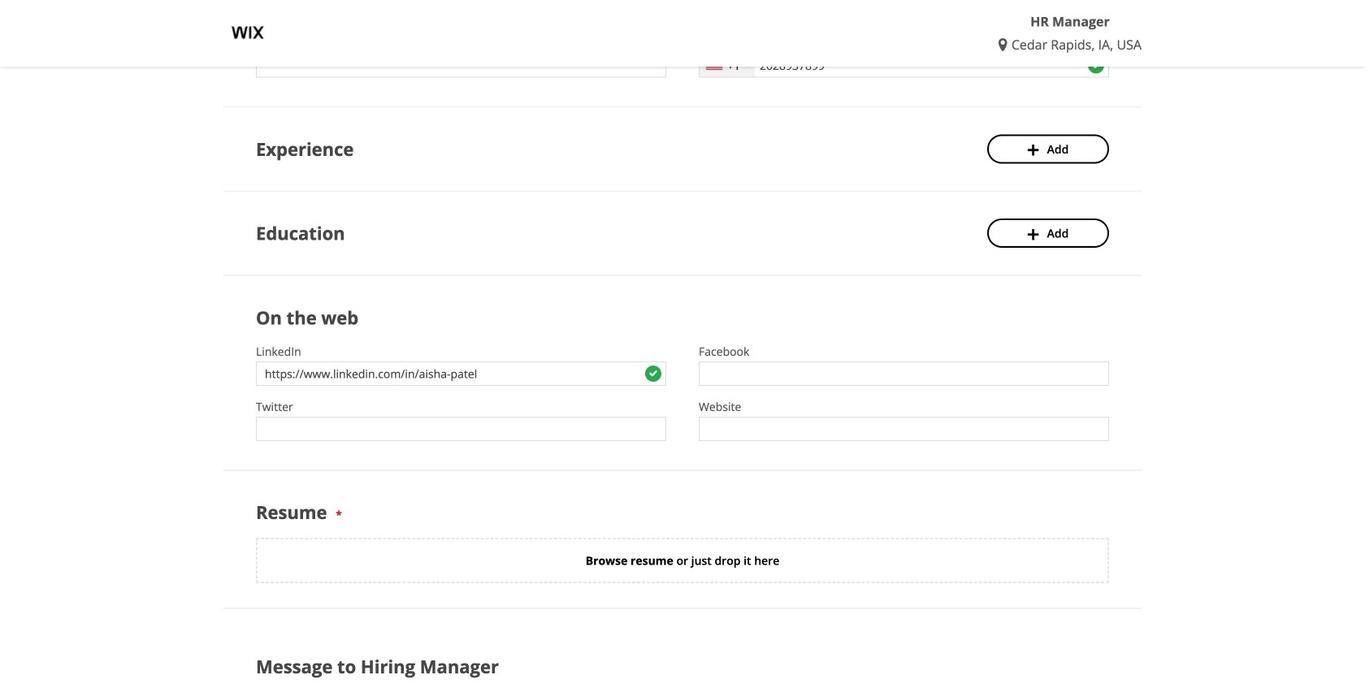 Task type: locate. For each thing, give the bounding box(es) containing it.
wix logo image
[[224, 8, 272, 57]]



Task type: describe. For each thing, give the bounding box(es) containing it.
location image
[[999, 38, 1012, 51]]



